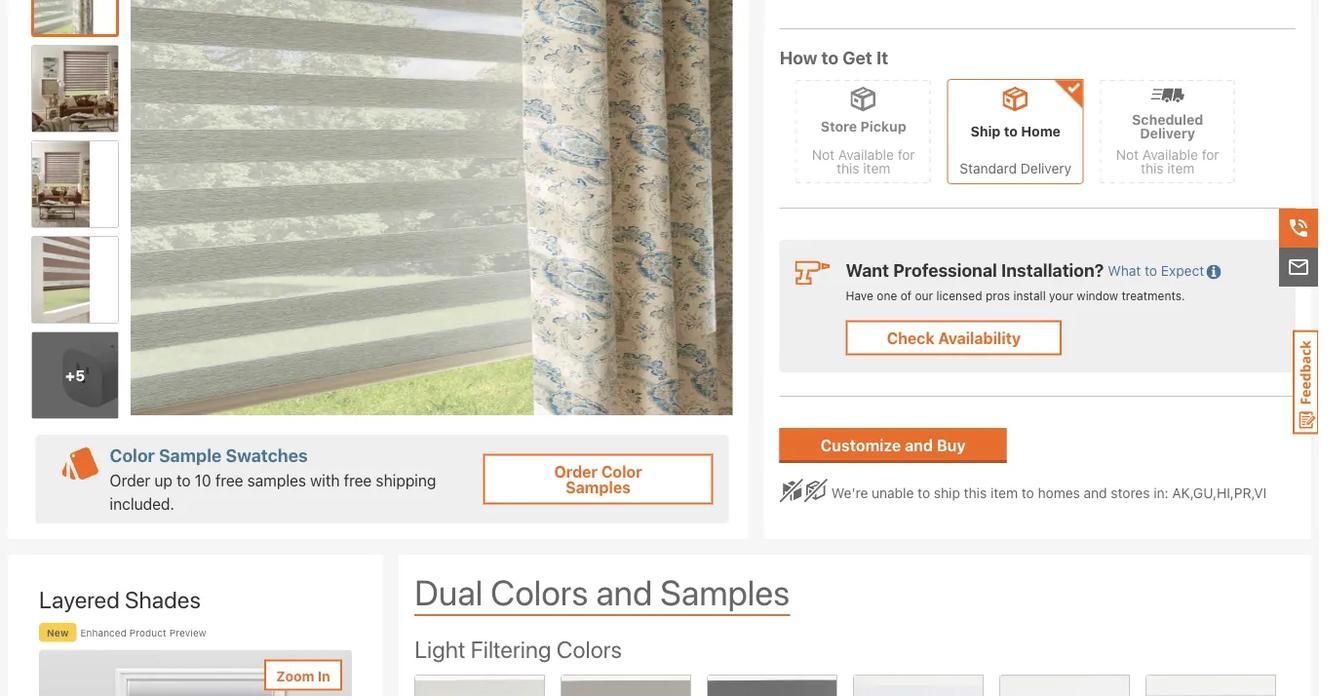 Task type: describe. For each thing, give the bounding box(es) containing it.
not available for this item
[[812, 147, 915, 176]]

ak,gu,hi,pr,vi
[[1173, 485, 1267, 501]]

shades
[[125, 586, 201, 613]]

standard
[[960, 160, 1017, 176]]

expect
[[1161, 263, 1205, 279]]

+ 5
[[65, 367, 85, 384]]

swatches
[[226, 445, 308, 466]]

item inside not available for this item
[[863, 160, 891, 176]]

buy
[[937, 436, 966, 455]]

ship to home
[[971, 123, 1061, 139]]

for inside scheduled delivery not available for this item
[[1202, 147, 1220, 163]]

of
[[901, 289, 912, 303]]

drill icon image
[[796, 261, 831, 285]]

product
[[129, 627, 167, 638]]

not inside not available for this item
[[812, 147, 835, 163]]

available inside not available for this item
[[839, 147, 894, 163]]

customize and buy button
[[780, 428, 1007, 463]]

item inside scheduled delivery not available for this item
[[1168, 160, 1195, 176]]

1 horizontal spatial samples
[[660, 571, 790, 613]]

dual
[[415, 571, 483, 613]]

availability
[[939, 329, 1021, 347]]

light filtering colors
[[415, 636, 622, 663]]

for inside not available for this item
[[898, 147, 915, 163]]

samples
[[247, 471, 306, 490]]

order color samples button
[[483, 454, 714, 505]]

to inside button
[[1145, 263, 1158, 279]]

10
[[195, 471, 211, 490]]

standard delivery
[[960, 160, 1072, 176]]

zoom
[[276, 668, 314, 684]]

2 free from the left
[[344, 471, 372, 490]]

licensed
[[937, 289, 983, 303]]

delivery icon image
[[1151, 88, 1185, 103]]

your
[[1049, 289, 1074, 303]]

5
[[75, 367, 85, 384]]

customize
[[821, 436, 901, 455]]

one
[[877, 289, 898, 303]]

to left ship
[[918, 485, 931, 501]]

professional
[[894, 259, 998, 280]]

scheduled delivery not available for this item
[[1117, 111, 1220, 176]]

in:
[[1154, 485, 1169, 501]]

how to get it
[[780, 47, 889, 68]]

have
[[846, 289, 874, 303]]

installation?
[[1002, 259, 1104, 280]]

2 vertical spatial and
[[596, 571, 653, 613]]

store
[[821, 118, 857, 134]]

zoom in button
[[264, 660, 342, 691]]

color inside order color samples
[[602, 462, 643, 481]]

check availability button
[[846, 320, 1062, 355]]

filtering
[[471, 636, 551, 663]]

with
[[310, 471, 340, 490]]

layered
[[39, 586, 120, 613]]

available inside scheduled delivery not available for this item
[[1143, 147, 1199, 163]]

dual colors and samples
[[415, 571, 790, 613]]

ship
[[934, 485, 961, 501]]

1 vertical spatial colors
[[557, 636, 622, 663]]

delivery for standard
[[1021, 160, 1072, 176]]

ship to home not available icon image
[[804, 479, 828, 503]]

this inside not available for this item
[[837, 160, 860, 176]]

treatments.
[[1122, 289, 1185, 303]]

1 horizontal spatial this
[[964, 485, 987, 501]]

order inside color sample swatches order up to 10 free samples with free shipping included.
[[110, 471, 150, 490]]

want professional installation?
[[846, 259, 1104, 280]]

feedback link image
[[1293, 330, 1320, 435]]

enhanced
[[80, 627, 127, 638]]

enhanced product preview
[[80, 627, 206, 638]]



Task type: locate. For each thing, give the bounding box(es) containing it.
0 horizontal spatial for
[[898, 147, 915, 163]]

install
[[1014, 289, 1046, 303]]

0 vertical spatial delivery
[[1141, 125, 1196, 141]]

1 horizontal spatial for
[[1202, 147, 1220, 163]]

stores
[[1111, 485, 1150, 501]]

to left homes
[[1022, 485, 1035, 501]]

what to expect
[[1108, 263, 1205, 279]]

2 for from the left
[[1202, 147, 1220, 163]]

1 horizontal spatial item
[[991, 485, 1018, 501]]

not inside scheduled delivery not available for this item
[[1117, 147, 1139, 163]]

samples
[[566, 478, 631, 496], [660, 571, 790, 613]]

and inside button
[[905, 436, 933, 455]]

to left get
[[822, 47, 839, 68]]

delivery inside scheduled delivery not available for this item
[[1141, 125, 1196, 141]]

colors
[[491, 571, 589, 613], [557, 636, 622, 663]]

0 vertical spatial and
[[905, 436, 933, 455]]

2 horizontal spatial item
[[1168, 160, 1195, 176]]

0 horizontal spatial available
[[839, 147, 894, 163]]

and
[[905, 436, 933, 455], [1084, 485, 1108, 501], [596, 571, 653, 613]]

2 horizontal spatial and
[[1084, 485, 1108, 501]]

free right the 10
[[215, 471, 243, 490]]

+
[[65, 367, 75, 384]]

0 horizontal spatial samples
[[566, 478, 631, 496]]

delivery down delivery icon
[[1141, 125, 1196, 141]]

2 horizontal spatial this
[[1141, 160, 1164, 176]]

customize and buy
[[821, 436, 966, 455]]

this
[[837, 160, 860, 176], [1141, 160, 1164, 176], [964, 485, 987, 501]]

check availability
[[887, 329, 1021, 347]]

1 for from the left
[[898, 147, 915, 163]]

swatches icon image
[[59, 443, 102, 484]]

1 horizontal spatial available
[[1143, 147, 1199, 163]]

1 vertical spatial samples
[[660, 571, 790, 613]]

to inside color sample swatches order up to 10 free samples with free shipping included.
[[177, 471, 191, 490]]

for
[[898, 147, 915, 163], [1202, 147, 1220, 163]]

for down pickup
[[898, 147, 915, 163]]

1 vertical spatial and
[[1084, 485, 1108, 501]]

info icon image
[[1207, 265, 1222, 280]]

1 horizontal spatial order
[[554, 462, 598, 481]]

preview
[[169, 627, 206, 638]]

0 vertical spatial samples
[[566, 478, 631, 496]]

item
[[863, 160, 891, 176], [1168, 160, 1195, 176], [991, 485, 1018, 501]]

item left homes
[[991, 485, 1018, 501]]

for down scheduled
[[1202, 147, 1220, 163]]

delivery
[[1141, 125, 1196, 141], [1021, 160, 1072, 176]]

free right with
[[344, 471, 372, 490]]

store pickup
[[821, 118, 907, 134]]

item down scheduled
[[1168, 160, 1195, 176]]

layered shades
[[39, 586, 201, 613]]

2 available from the left
[[1143, 147, 1199, 163]]

0 horizontal spatial this
[[837, 160, 860, 176]]

delivery for scheduled
[[1141, 125, 1196, 141]]

ship to store not available icon image
[[780, 479, 804, 503]]

in
[[318, 668, 330, 684]]

0 vertical spatial colors
[[491, 571, 589, 613]]

sample
[[159, 445, 222, 466]]

1 free from the left
[[215, 471, 243, 490]]

samples inside order color samples
[[566, 478, 631, 496]]

we're
[[832, 485, 868, 501]]

check
[[887, 329, 935, 347]]

not down store
[[812, 147, 835, 163]]

we're unable to ship this item to homes and stores in: ak,gu,hi,pr,vi
[[832, 485, 1267, 501]]

what
[[1108, 263, 1141, 279]]

up
[[154, 471, 173, 490]]

1 not from the left
[[812, 147, 835, 163]]

1 horizontal spatial not
[[1117, 147, 1139, 163]]

0 horizontal spatial and
[[596, 571, 653, 613]]

order color samples
[[554, 462, 643, 496]]

included.
[[110, 495, 174, 513]]

how
[[780, 47, 818, 68]]

light
[[415, 636, 466, 663]]

colors down dual colors and samples
[[557, 636, 622, 663]]

what to expect button
[[1108, 257, 1222, 283]]

have one of our licensed pros install your window treatments.
[[846, 289, 1185, 303]]

shipping
[[376, 471, 436, 490]]

want
[[846, 259, 890, 280]]

this down store
[[837, 160, 860, 176]]

0 horizontal spatial item
[[863, 160, 891, 176]]

window
[[1077, 289, 1119, 303]]

this down scheduled
[[1141, 160, 1164, 176]]

to up treatments. at right
[[1145, 263, 1158, 279]]

unable
[[872, 485, 914, 501]]

1 horizontal spatial delivery
[[1141, 125, 1196, 141]]

order inside order color samples
[[554, 462, 598, 481]]

free
[[215, 471, 243, 490], [344, 471, 372, 490]]

ship
[[971, 123, 1001, 139]]

delivery down home
[[1021, 160, 1072, 176]]

1 available from the left
[[839, 147, 894, 163]]

0 horizontal spatial color
[[110, 445, 155, 466]]

1 horizontal spatial color
[[602, 462, 643, 481]]

home
[[1022, 123, 1061, 139]]

color
[[110, 445, 155, 466], [602, 462, 643, 481]]

get
[[843, 47, 873, 68]]

available down scheduled
[[1143, 147, 1199, 163]]

0 horizontal spatial not
[[812, 147, 835, 163]]

item down pickup
[[863, 160, 891, 176]]

this right ship
[[964, 485, 987, 501]]

2 not from the left
[[1117, 147, 1139, 163]]

scheduled
[[1132, 111, 1204, 128]]

this inside scheduled delivery not available for this item
[[1141, 160, 1164, 176]]

our
[[915, 289, 934, 303]]

not down scheduled
[[1117, 147, 1139, 163]]

not
[[812, 147, 835, 163], [1117, 147, 1139, 163]]

shipping icon image
[[851, 87, 877, 112], [851, 87, 876, 111], [1003, 87, 1029, 112], [1003, 87, 1028, 111]]

colors up light filtering colors in the left bottom of the page
[[491, 571, 589, 613]]

it
[[877, 47, 889, 68]]

available
[[839, 147, 894, 163], [1143, 147, 1199, 163]]

0 horizontal spatial order
[[110, 471, 150, 490]]

pros
[[986, 289, 1010, 303]]

1 horizontal spatial and
[[905, 436, 933, 455]]

color inside color sample swatches order up to 10 free samples with free shipping included.
[[110, 445, 155, 466]]

to right ship
[[1004, 123, 1018, 139]]

pickup
[[861, 118, 907, 134]]

1 vertical spatial delivery
[[1021, 160, 1072, 176]]

homes
[[1038, 485, 1080, 501]]

to
[[822, 47, 839, 68], [1004, 123, 1018, 139], [1145, 263, 1158, 279], [177, 471, 191, 490], [918, 485, 931, 501], [1022, 485, 1035, 501]]

0 horizontal spatial delivery
[[1021, 160, 1072, 176]]

to left the 10
[[177, 471, 191, 490]]

0 horizontal spatial free
[[215, 471, 243, 490]]

order
[[554, 462, 598, 481], [110, 471, 150, 490]]

new
[[47, 627, 69, 638]]

zoom in
[[276, 668, 330, 684]]

1 horizontal spatial free
[[344, 471, 372, 490]]

color sample swatches order up to 10 free samples with free shipping included.
[[110, 445, 436, 513]]

available down store pickup at the right of the page
[[839, 147, 894, 163]]



Task type: vqa. For each thing, say whether or not it's contained in the screenshot.
Next visit, you'll be able to: at the left bottom of the page
no



